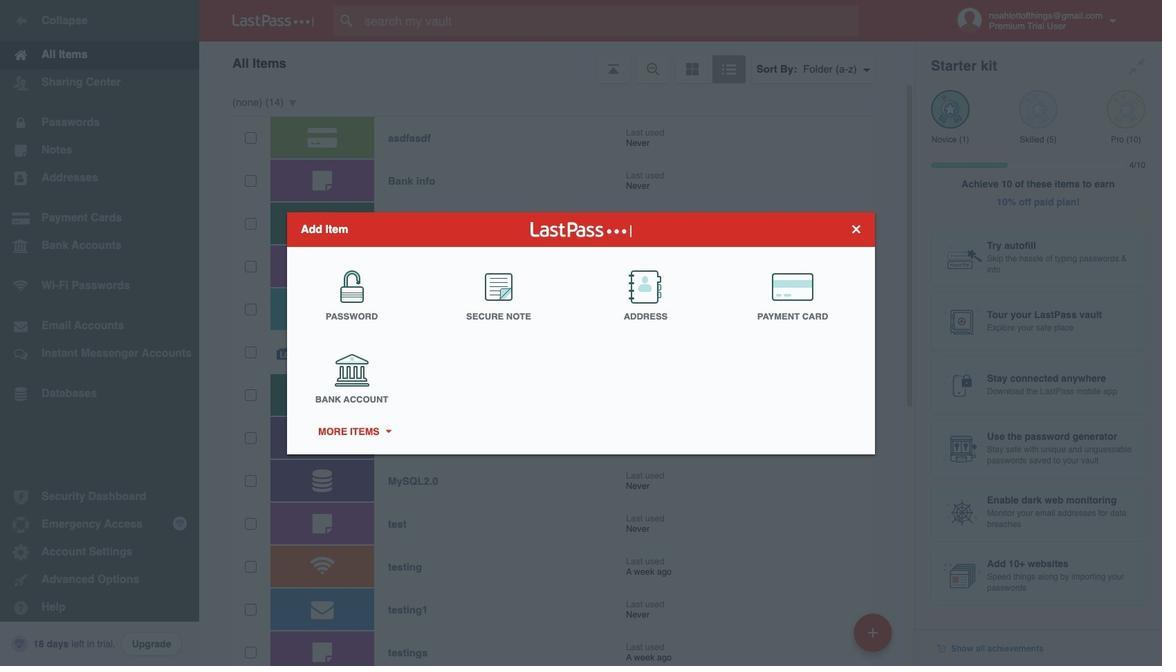Task type: describe. For each thing, give the bounding box(es) containing it.
lastpass image
[[233, 15, 314, 27]]

caret right image
[[384, 430, 393, 433]]

new item navigation
[[849, 610, 901, 667]]



Task type: locate. For each thing, give the bounding box(es) containing it.
vault options navigation
[[199, 42, 915, 83]]

main navigation navigation
[[0, 0, 199, 667]]

Search search field
[[334, 6, 887, 36]]

dialog
[[287, 212, 876, 454]]

new item image
[[869, 628, 878, 638]]

search my vault text field
[[334, 6, 887, 36]]



Task type: vqa. For each thing, say whether or not it's contained in the screenshot.
search my vault text field
yes



